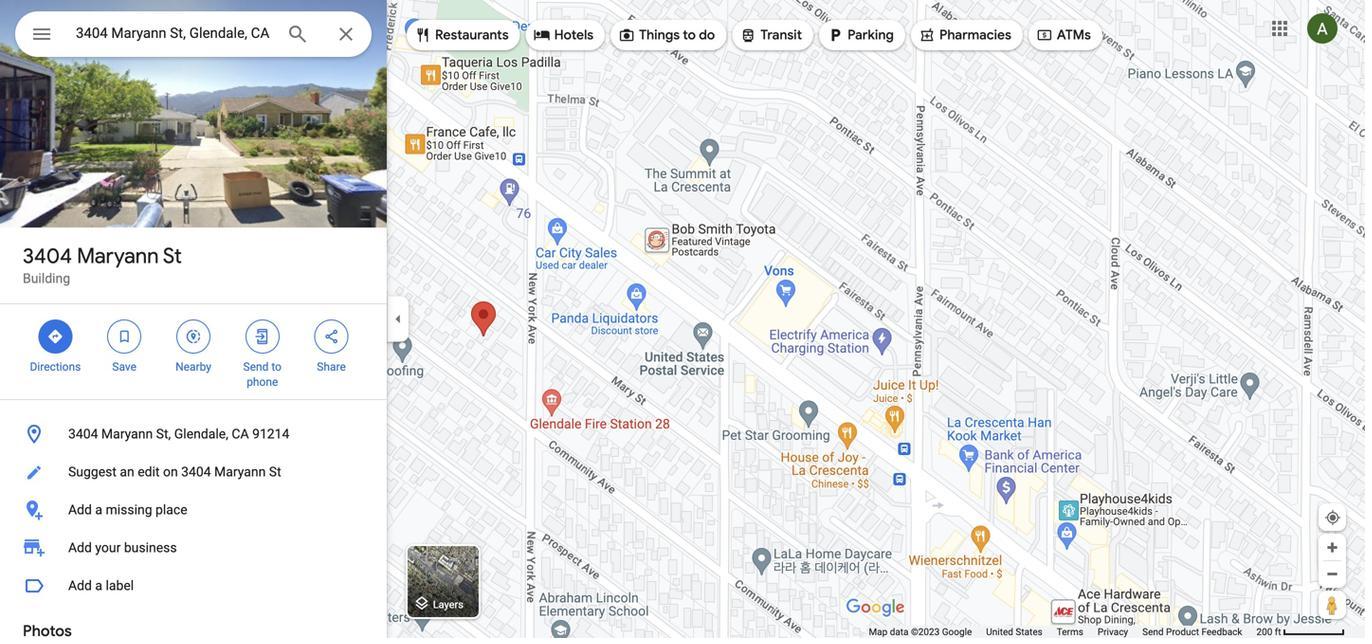 Task type: locate. For each thing, give the bounding box(es) containing it.
3404 up 'suggest'
[[68, 426, 98, 442]]

to inside  things to do
[[683, 27, 696, 44]]

1 vertical spatial to
[[272, 360, 282, 374]]

atms
[[1058, 27, 1092, 44]]

a
[[95, 502, 102, 518], [95, 578, 102, 594]]

0 vertical spatial to
[[683, 27, 696, 44]]

0 vertical spatial maryann
[[77, 243, 159, 269]]

ft
[[1276, 627, 1282, 638]]

0 vertical spatial st
[[163, 243, 182, 269]]

feedback
[[1202, 627, 1243, 638]]

add down 'suggest'
[[68, 502, 92, 518]]

0 vertical spatial a
[[95, 502, 102, 518]]

google maps element
[[0, 0, 1366, 638]]

maryann up 
[[77, 243, 159, 269]]

2 a from the top
[[95, 578, 102, 594]]

send to phone
[[243, 360, 282, 389]]

nearby
[[176, 360, 211, 374]]

a left label at the bottom left
[[95, 578, 102, 594]]

2 add from the top
[[68, 540, 92, 556]]

business
[[124, 540, 177, 556]]

add a label button
[[0, 567, 387, 605]]

privacy
[[1098, 627, 1129, 638]]

maryann inside 'button'
[[101, 426, 153, 442]]

 hotels
[[534, 25, 594, 46]]

glendale,
[[174, 426, 229, 442]]

add inside 'add your business' link
[[68, 540, 92, 556]]

0 vertical spatial send
[[243, 360, 269, 374]]

3404 Maryann St, Glendale, CA 91214 field
[[15, 11, 372, 57]]

add left your
[[68, 540, 92, 556]]

add a missing place
[[68, 502, 187, 518]]

3404 right the on
[[181, 464, 211, 480]]

maryann inside button
[[214, 464, 266, 480]]

add inside 'add a missing place' button
[[68, 502, 92, 518]]

zoom in image
[[1326, 541, 1340, 555]]

2 vertical spatial add
[[68, 578, 92, 594]]


[[1037, 25, 1054, 46]]

google account: angela cha  
(angela.cha@adept.ai) image
[[1308, 13, 1338, 44]]

0 vertical spatial 3404
[[23, 243, 72, 269]]

add for add a missing place
[[68, 502, 92, 518]]

1 horizontal spatial st
[[269, 464, 281, 480]]

200 ft button
[[1257, 627, 1346, 638]]

None field
[[76, 22, 271, 45]]

send inside send product feedback button
[[1143, 627, 1164, 638]]

send left product
[[1143, 627, 1164, 638]]

send up phone
[[243, 360, 269, 374]]

st
[[163, 243, 182, 269], [269, 464, 281, 480]]

0 horizontal spatial st
[[163, 243, 182, 269]]

2 vertical spatial 3404
[[181, 464, 211, 480]]

3404 inside 3404 maryann st building
[[23, 243, 72, 269]]

 button
[[15, 11, 68, 61]]

united
[[987, 627, 1014, 638]]

maryann left "st,"
[[101, 426, 153, 442]]

phone
[[247, 376, 278, 389]]

1 horizontal spatial send
[[1143, 627, 1164, 638]]

show your location image
[[1325, 509, 1342, 526]]

none field inside 3404 maryann st, glendale, ca 91214 field
[[76, 22, 271, 45]]

add
[[68, 502, 92, 518], [68, 540, 92, 556], [68, 578, 92, 594]]

maryann down ca
[[214, 464, 266, 480]]

1 vertical spatial 3404
[[68, 426, 98, 442]]

1 add from the top
[[68, 502, 92, 518]]

maryann inside 3404 maryann st building
[[77, 243, 159, 269]]

send inside send to phone
[[243, 360, 269, 374]]

0 horizontal spatial to
[[272, 360, 282, 374]]

a left the missing
[[95, 502, 102, 518]]

1 a from the top
[[95, 502, 102, 518]]

1 vertical spatial st
[[269, 464, 281, 480]]

 things to do
[[619, 25, 716, 46]]


[[47, 326, 64, 347]]

maryann
[[77, 243, 159, 269], [101, 426, 153, 442], [214, 464, 266, 480]]

1 horizontal spatial to
[[683, 27, 696, 44]]

1 vertical spatial send
[[1143, 627, 1164, 638]]

3404 maryann st main content
[[0, 0, 387, 638]]

 parking
[[827, 25, 894, 46]]

send for send to phone
[[243, 360, 269, 374]]

3 add from the top
[[68, 578, 92, 594]]

3404 inside 'button'
[[68, 426, 98, 442]]

footer containing map data ©2023 google
[[869, 626, 1257, 638]]

st inside button
[[269, 464, 281, 480]]

to up phone
[[272, 360, 282, 374]]

maryann for st
[[77, 243, 159, 269]]

suggest an edit on 3404 maryann st
[[68, 464, 281, 480]]

1 vertical spatial add
[[68, 540, 92, 556]]

suggest an edit on 3404 maryann st button
[[0, 453, 387, 491]]

place
[[156, 502, 187, 518]]

privacy button
[[1098, 626, 1129, 638]]


[[619, 25, 636, 46]]

an
[[120, 464, 134, 480]]


[[30, 20, 53, 48]]

1 vertical spatial maryann
[[101, 426, 153, 442]]

3404 up building
[[23, 243, 72, 269]]

1 vertical spatial a
[[95, 578, 102, 594]]

©2023
[[912, 627, 940, 638]]

send
[[243, 360, 269, 374], [1143, 627, 1164, 638]]

data
[[890, 627, 909, 638]]

building
[[23, 271, 70, 286]]

200 ft
[[1257, 627, 1282, 638]]

2 vertical spatial maryann
[[214, 464, 266, 480]]


[[415, 25, 432, 46]]


[[185, 326, 202, 347]]

91214
[[252, 426, 290, 442]]

3404 maryann st, glendale, ca 91214 button
[[0, 415, 387, 453]]

200
[[1257, 627, 1273, 638]]

add your business
[[68, 540, 177, 556]]

united states button
[[987, 626, 1043, 638]]

collapse side panel image
[[388, 309, 409, 330]]

3404
[[23, 243, 72, 269], [68, 426, 98, 442], [181, 464, 211, 480]]

0 vertical spatial add
[[68, 502, 92, 518]]

0 horizontal spatial send
[[243, 360, 269, 374]]

terms button
[[1057, 626, 1084, 638]]

add left label at the bottom left
[[68, 578, 92, 594]]

3404 maryann st, glendale, ca 91214
[[68, 426, 290, 442]]

label
[[106, 578, 134, 594]]

3404 for st
[[23, 243, 72, 269]]

footer
[[869, 626, 1257, 638]]

to left do
[[683, 27, 696, 44]]

add inside add a label button
[[68, 578, 92, 594]]

on
[[163, 464, 178, 480]]

to
[[683, 27, 696, 44], [272, 360, 282, 374]]



Task type: vqa. For each thing, say whether or not it's contained in the screenshot.
footer containing Map data ©2023 Google
yes



Task type: describe. For each thing, give the bounding box(es) containing it.
footer inside google maps element
[[869, 626, 1257, 638]]

united states
[[987, 627, 1043, 638]]

layers
[[433, 599, 464, 611]]


[[323, 326, 340, 347]]


[[254, 326, 271, 347]]

 search field
[[15, 11, 372, 61]]

suggest
[[68, 464, 117, 480]]

do
[[699, 27, 716, 44]]

a for label
[[95, 578, 102, 594]]

pharmacies
[[940, 27, 1012, 44]]

things
[[639, 27, 680, 44]]

your
[[95, 540, 121, 556]]

map
[[869, 627, 888, 638]]

show street view coverage image
[[1320, 591, 1347, 619]]

directions
[[30, 360, 81, 374]]

states
[[1016, 627, 1043, 638]]

3404 maryann st building
[[23, 243, 182, 286]]

to inside send to phone
[[272, 360, 282, 374]]

hotels
[[555, 27, 594, 44]]

 restaurants
[[415, 25, 509, 46]]

product
[[1167, 627, 1200, 638]]

restaurants
[[435, 27, 509, 44]]

add for add your business
[[68, 540, 92, 556]]

terms
[[1057, 627, 1084, 638]]

send for send product feedback
[[1143, 627, 1164, 638]]

send product feedback button
[[1143, 626, 1243, 638]]

add your business link
[[0, 529, 387, 567]]

3404 inside button
[[181, 464, 211, 480]]

zoom out image
[[1326, 567, 1340, 581]]

ca
[[232, 426, 249, 442]]

st inside 3404 maryann st building
[[163, 243, 182, 269]]

send product feedback
[[1143, 627, 1243, 638]]

save
[[112, 360, 137, 374]]

add a label
[[68, 578, 134, 594]]

add a missing place button
[[0, 491, 387, 529]]

st,
[[156, 426, 171, 442]]


[[116, 326, 133, 347]]

maryann for st,
[[101, 426, 153, 442]]

map data ©2023 google
[[869, 627, 973, 638]]


[[919, 25, 936, 46]]

share
[[317, 360, 346, 374]]

 pharmacies
[[919, 25, 1012, 46]]

google
[[943, 627, 973, 638]]

transit
[[761, 27, 803, 44]]


[[827, 25, 844, 46]]

 atms
[[1037, 25, 1092, 46]]


[[534, 25, 551, 46]]


[[740, 25, 757, 46]]

a for missing
[[95, 502, 102, 518]]

3404 for st,
[[68, 426, 98, 442]]

parking
[[848, 27, 894, 44]]

add for add a label
[[68, 578, 92, 594]]

missing
[[106, 502, 152, 518]]

actions for 3404 maryann st region
[[0, 305, 387, 399]]

edit
[[138, 464, 160, 480]]

 transit
[[740, 25, 803, 46]]



